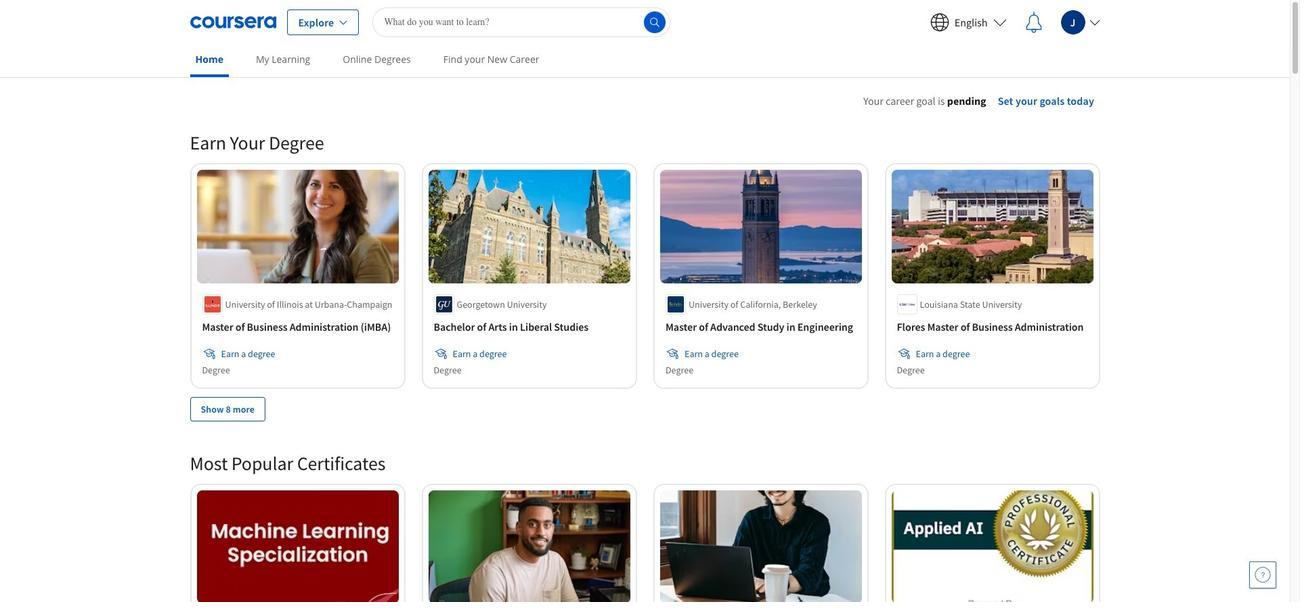 Task type: vqa. For each thing, say whether or not it's contained in the screenshot.
all
no



Task type: describe. For each thing, give the bounding box(es) containing it.
What do you want to learn? text field
[[373, 7, 671, 37]]



Task type: locate. For each thing, give the bounding box(es) containing it.
coursera image
[[190, 11, 276, 33]]

earn your degree collection element
[[182, 109, 1109, 444]]

None search field
[[373, 7, 671, 37]]

region
[[807, 112, 1247, 246]]

help center image
[[1255, 568, 1272, 584]]

most popular certificates collection element
[[182, 430, 1109, 603]]



